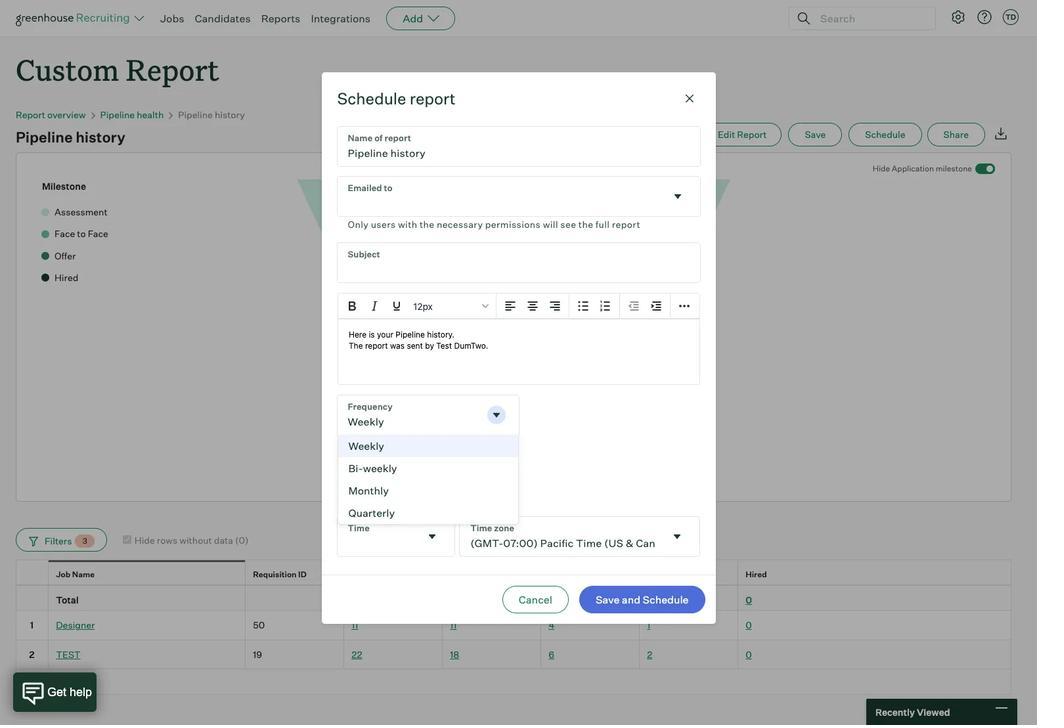 Task type: describe. For each thing, give the bounding box(es) containing it.
designer link
[[56, 620, 95, 631]]

quarterly option
[[338, 502, 518, 524]]

2 11 link from the left
[[450, 620, 457, 631]]

face to face
[[549, 570, 596, 580]]

job
[[56, 570, 70, 580]]

weekly
[[363, 462, 397, 475]]

2 results
[[30, 677, 66, 688]]

4 column header from the left
[[443, 586, 541, 610]]

only users with the necessary permissions will see the full report
[[348, 219, 640, 230]]

quarterly
[[348, 507, 395, 520]]

add button
[[386, 7, 455, 30]]

schedule for schedule
[[865, 129, 906, 140]]

configure image
[[950, 9, 966, 25]]

jobs
[[160, 12, 184, 25]]

viewed
[[917, 706, 950, 718]]

edit report link
[[703, 123, 782, 147]]

td button
[[1003, 9, 1019, 25]]

m
[[363, 481, 370, 491]]

0 link for 1
[[746, 620, 752, 631]]

1 toolbar from the left
[[496, 294, 569, 319]]

report for edit report
[[737, 129, 767, 140]]

12px group
[[338, 294, 699, 319]]

2 face from the left
[[578, 570, 596, 580]]

1 0 from the top
[[746, 595, 752, 606]]

assessment
[[450, 570, 497, 580]]

results
[[37, 677, 66, 688]]

integrations
[[311, 12, 371, 25]]

monthly
[[348, 484, 389, 498]]

1 horizontal spatial application
[[892, 164, 934, 174]]

save and schedule button
[[579, 586, 705, 614]]

save for save
[[805, 129, 826, 140]]

weekly
[[348, 440, 384, 453]]

custom
[[16, 50, 119, 89]]

to
[[568, 570, 576, 580]]

2 horizontal spatial toggle flyout image
[[671, 530, 684, 543]]

edit report
[[718, 129, 767, 140]]

2 11 from the left
[[450, 620, 457, 631]]

1 11 from the left
[[352, 620, 358, 631]]

only
[[348, 219, 369, 230]]

integrations link
[[311, 12, 371, 25]]

table containing total
[[16, 560, 1012, 695]]

1 11 link from the left
[[352, 620, 358, 631]]

milestone
[[936, 164, 972, 174]]

0 for 2
[[746, 649, 752, 660]]

18 link
[[450, 649, 459, 660]]

add
[[403, 12, 423, 25]]

total column header
[[49, 586, 246, 610]]

Only users with the necessary permissions will see the full report field
[[337, 177, 700, 233]]

day(s)
[[351, 461, 379, 471]]

2 column header from the left
[[246, 586, 344, 610]]

weekly option
[[338, 435, 518, 457]]

milestone
[[42, 181, 86, 192]]

Search text field
[[817, 9, 924, 28]]

total
[[56, 595, 79, 606]]

requisition id
[[253, 570, 307, 580]]

pipeline health link
[[100, 109, 164, 120]]

19
[[253, 649, 262, 660]]

reports link
[[261, 12, 300, 25]]

2 toolbar from the left
[[569, 294, 620, 319]]

2 link
[[647, 649, 652, 660]]

requisition
[[253, 570, 297, 580]]

bi-
[[348, 462, 363, 475]]

s
[[343, 481, 348, 491]]

designer
[[56, 620, 95, 631]]

10 link
[[549, 595, 559, 606]]

jobs link
[[160, 12, 184, 25]]

2 the from the left
[[579, 219, 593, 230]]

users
[[371, 219, 396, 230]]

1 horizontal spatial toggle flyout image
[[490, 409, 503, 422]]

6 link
[[549, 649, 554, 660]]

filter image
[[27, 536, 38, 547]]

name
[[72, 570, 95, 580]]

0 horizontal spatial report
[[16, 109, 45, 120]]

t
[[384, 481, 390, 491]]

0 vertical spatial 3
[[82, 536, 87, 546]]

save and schedule this report to revisit it! element
[[788, 123, 849, 147]]

row containing total
[[16, 585, 1012, 611]]

22
[[352, 649, 362, 660]]

and
[[622, 593, 640, 606]]

0 vertical spatial history
[[215, 109, 245, 120]]

6
[[549, 649, 554, 660]]

permissions
[[485, 219, 541, 230]]

save and schedule
[[596, 593, 689, 606]]

row group containing 1
[[16, 611, 1012, 669]]

cancel
[[519, 593, 552, 606]]

2 for 2 results
[[30, 677, 35, 688]]

1 cell
[[16, 611, 49, 640]]

on day(s)
[[337, 461, 379, 471]]

necessary
[[437, 219, 483, 230]]

1 inside cell
[[30, 620, 34, 631]]

1 horizontal spatial 3
[[647, 595, 653, 606]]

download image
[[993, 126, 1009, 141]]

see
[[561, 219, 576, 230]]

report overview link
[[16, 109, 86, 120]]

12px
[[413, 301, 432, 312]]

row containing 1
[[16, 611, 1012, 640]]

bi-weekly
[[348, 462, 397, 475]]

18
[[450, 649, 459, 660]]

hide application milestone
[[873, 164, 972, 174]]

2 for 2 cell
[[29, 649, 35, 660]]

will
[[543, 219, 558, 230]]

hired
[[746, 570, 767, 580]]

pipeline for pipeline history "link"
[[178, 109, 213, 120]]

3 toolbar from the left
[[620, 294, 670, 319]]

candidates
[[195, 12, 251, 25]]

share button
[[927, 123, 985, 147]]

1 vertical spatial pipeline history
[[16, 128, 125, 146]]

0 horizontal spatial toggle flyout image
[[426, 530, 439, 543]]

0 link for 2
[[746, 649, 752, 660]]

4
[[549, 620, 555, 631]]

greenhouse recruiting image
[[16, 11, 134, 26]]



Task type: locate. For each thing, give the bounding box(es) containing it.
2 horizontal spatial report
[[737, 129, 767, 140]]

pipeline history right health
[[178, 109, 245, 120]]

schedule inside button
[[865, 129, 906, 140]]

report inside only users with the necessary permissions will see the full report field
[[612, 219, 640, 230]]

report right edit on the right of page
[[737, 129, 767, 140]]

0 horizontal spatial face
[[549, 570, 567, 580]]

11 up 22
[[352, 620, 358, 631]]

report
[[410, 89, 456, 109], [612, 219, 640, 230]]

edit
[[718, 129, 735, 140]]

10
[[549, 595, 559, 606]]

toggle flyout image
[[671, 190, 684, 203]]

0 horizontal spatial pipeline history
[[16, 128, 125, 146]]

3
[[82, 536, 87, 546], [647, 595, 653, 606]]

1
[[30, 620, 34, 631], [647, 620, 651, 631]]

11
[[352, 620, 358, 631], [450, 620, 457, 631]]

11 up 18 link
[[450, 620, 457, 631]]

0 horizontal spatial 1
[[30, 620, 34, 631]]

recently
[[876, 706, 915, 718]]

11 link
[[352, 620, 358, 631], [450, 620, 457, 631]]

row down cancel
[[16, 611, 1012, 640]]

1 vertical spatial 0 link
[[746, 620, 752, 631]]

pipeline health
[[100, 109, 164, 120]]

1 horizontal spatial 11 link
[[450, 620, 457, 631]]

1 horizontal spatial pipeline history
[[178, 109, 245, 120]]

report up health
[[126, 50, 219, 89]]

face right to
[[578, 570, 596, 580]]

the left full
[[579, 219, 593, 230]]

schedule button
[[849, 123, 922, 147]]

1 0 link from the top
[[746, 595, 752, 606]]

report overview
[[16, 109, 86, 120]]

0 horizontal spatial the
[[420, 219, 434, 230]]

1 horizontal spatial schedule
[[643, 593, 689, 606]]

pipeline history down overview
[[16, 128, 125, 146]]

toggle flyout image
[[490, 409, 503, 422], [426, 530, 439, 543], [671, 530, 684, 543]]

with
[[398, 219, 417, 230]]

job name
[[56, 570, 95, 580]]

2 left results on the bottom
[[30, 677, 35, 688]]

hide
[[873, 164, 890, 174]]

schedule inside "button"
[[643, 593, 689, 606]]

save for save and schedule
[[596, 593, 620, 606]]

save inside button
[[805, 129, 826, 140]]

3 link
[[647, 595, 653, 606]]

1 horizontal spatial 1
[[647, 620, 651, 631]]

close modal icon image
[[682, 91, 697, 107]]

0 horizontal spatial history
[[76, 128, 125, 146]]

schedule for schedule report
[[337, 89, 406, 109]]

2 horizontal spatial schedule
[[865, 129, 906, 140]]

2 row from the top
[[16, 585, 1012, 611]]

application
[[892, 164, 934, 174], [352, 570, 396, 580]]

1 vertical spatial history
[[76, 128, 125, 146]]

1 up 2 cell
[[30, 620, 34, 631]]

1 vertical spatial schedule
[[865, 129, 906, 140]]

2 down 1 "link" at the right of the page
[[647, 649, 652, 660]]

schedule report
[[337, 89, 456, 109]]

pipeline left health
[[100, 109, 135, 120]]

custom report
[[16, 50, 219, 89]]

row up cancel
[[16, 560, 1012, 589]]

column header
[[16, 586, 49, 610], [246, 586, 344, 610], [344, 586, 443, 610], [443, 586, 541, 610]]

candidates link
[[195, 12, 251, 25]]

test link
[[56, 649, 80, 660]]

pipeline down report overview
[[16, 128, 73, 146]]

pipeline history link
[[178, 109, 245, 120]]

cancel button
[[502, 586, 569, 614]]

schedule
[[337, 89, 406, 109], [865, 129, 906, 140], [643, 593, 689, 606]]

pipeline
[[100, 109, 135, 120], [178, 109, 213, 120], [16, 128, 73, 146]]

None field
[[337, 396, 519, 435], [337, 517, 455, 557], [460, 517, 700, 557], [337, 396, 519, 435], [337, 517, 455, 557], [460, 517, 700, 557]]

1 vertical spatial 0
[[746, 620, 752, 631]]

bi-weekly option
[[338, 457, 518, 480]]

row
[[16, 560, 1012, 589], [16, 585, 1012, 611], [16, 611, 1012, 640], [16, 640, 1012, 669]]

1 vertical spatial save
[[596, 593, 620, 606]]

0 horizontal spatial application
[[352, 570, 396, 580]]

0 vertical spatial schedule
[[337, 89, 406, 109]]

history
[[215, 109, 245, 120], [76, 128, 125, 146]]

1 vertical spatial report
[[612, 219, 640, 230]]

recently viewed
[[876, 706, 950, 718]]

list box
[[337, 435, 519, 525]]

3 0 from the top
[[746, 649, 752, 660]]

4 row from the top
[[16, 640, 1012, 669]]

report left overview
[[16, 109, 45, 120]]

None checkbox
[[123, 535, 131, 544]]

row containing 2
[[16, 640, 1012, 669]]

0 horizontal spatial save
[[596, 593, 620, 606]]

2 vertical spatial schedule
[[643, 593, 689, 606]]

pipeline for pipeline health link
[[100, 109, 135, 120]]

row containing job name
[[16, 560, 1012, 589]]

2 0 link from the top
[[746, 620, 752, 631]]

row down 4
[[16, 640, 1012, 669]]

1 horizontal spatial pipeline
[[100, 109, 135, 120]]

pipeline history
[[178, 109, 245, 120], [16, 128, 125, 146]]

11 link up 22
[[352, 620, 358, 631]]

on
[[337, 461, 349, 471]]

3 row from the top
[[16, 611, 1012, 640]]

3 0 link from the top
[[746, 649, 752, 660]]

3 column header from the left
[[344, 586, 443, 610]]

toolbar
[[496, 294, 569, 319], [569, 294, 620, 319], [620, 294, 670, 319]]

0 horizontal spatial report
[[410, 89, 456, 109]]

the
[[420, 219, 434, 230], [579, 219, 593, 230]]

1 horizontal spatial report
[[126, 50, 219, 89]]

1 link
[[647, 620, 651, 631]]

0 vertical spatial application
[[892, 164, 934, 174]]

1 horizontal spatial 11
[[450, 620, 457, 631]]

1 column header from the left
[[16, 586, 49, 610]]

td button
[[1000, 7, 1021, 28]]

test
[[56, 649, 80, 660]]

None text field
[[337, 396, 484, 435], [337, 517, 421, 557], [460, 517, 666, 557], [337, 396, 484, 435], [337, 517, 421, 557], [460, 517, 666, 557]]

0 vertical spatial save
[[805, 129, 826, 140]]

1 horizontal spatial the
[[579, 219, 593, 230]]

12px button
[[408, 295, 493, 317]]

list box containing weekly
[[337, 435, 519, 525]]

0 for 1
[[746, 620, 752, 631]]

0 horizontal spatial pipeline
[[16, 128, 73, 146]]

2 vertical spatial report
[[737, 129, 767, 140]]

1 1 from the left
[[30, 620, 34, 631]]

application down quarterly
[[352, 570, 396, 580]]

2 0 from the top
[[746, 620, 752, 631]]

0 horizontal spatial 11
[[352, 620, 358, 631]]

3 right filters
[[82, 536, 87, 546]]

50
[[253, 620, 265, 631]]

save button
[[788, 123, 842, 147]]

face left to
[[549, 570, 567, 580]]

4 link
[[549, 620, 555, 631]]

0 link
[[746, 595, 752, 606], [746, 620, 752, 631], [746, 649, 752, 660]]

1 vertical spatial 3
[[647, 595, 653, 606]]

2 horizontal spatial pipeline
[[178, 109, 213, 120]]

3 right and
[[647, 595, 653, 606]]

offer
[[647, 570, 666, 580]]

reports
[[261, 12, 300, 25]]

row group
[[16, 611, 1012, 669]]

2 1 from the left
[[647, 620, 651, 631]]

1 face from the left
[[549, 570, 567, 580]]

save inside "button"
[[596, 593, 620, 606]]

report
[[126, 50, 219, 89], [16, 109, 45, 120], [737, 129, 767, 140]]

11 link up 18 link
[[450, 620, 457, 631]]

None text field
[[337, 127, 700, 166], [337, 243, 700, 283], [337, 127, 700, 166], [337, 243, 700, 283]]

0 vertical spatial pipeline history
[[178, 109, 245, 120]]

application right hide in the right top of the page
[[892, 164, 934, 174]]

1 vertical spatial application
[[352, 570, 396, 580]]

1 horizontal spatial save
[[805, 129, 826, 140]]

td
[[1006, 12, 1016, 22]]

1 vertical spatial report
[[16, 109, 45, 120]]

0
[[746, 595, 752, 606], [746, 620, 752, 631], [746, 649, 752, 660]]

2 inside cell
[[29, 649, 35, 660]]

filters
[[45, 535, 72, 546]]

1 horizontal spatial history
[[215, 109, 245, 120]]

0 horizontal spatial schedule
[[337, 89, 406, 109]]

2 vertical spatial 0
[[746, 649, 752, 660]]

0 vertical spatial 0
[[746, 595, 752, 606]]

1 row from the top
[[16, 560, 1012, 589]]

0 vertical spatial report
[[126, 50, 219, 89]]

0 vertical spatial report
[[410, 89, 456, 109]]

health
[[137, 109, 164, 120]]

face
[[549, 570, 567, 580], [578, 570, 596, 580]]

save
[[805, 129, 826, 140], [596, 593, 620, 606]]

monthly option
[[338, 480, 518, 502]]

table
[[16, 560, 1012, 695]]

id
[[298, 570, 307, 580]]

0 vertical spatial 0 link
[[746, 595, 752, 606]]

2 cell
[[16, 640, 49, 669]]

pipeline right health
[[178, 109, 213, 120]]

overview
[[47, 109, 86, 120]]

report for custom report
[[126, 50, 219, 89]]

12px toolbar
[[338, 294, 496, 319]]

1 the from the left
[[420, 219, 434, 230]]

1 down 3 link
[[647, 620, 651, 631]]

0 horizontal spatial 3
[[82, 536, 87, 546]]

1 horizontal spatial face
[[578, 570, 596, 580]]

0 horizontal spatial 11 link
[[352, 620, 358, 631]]

2 vertical spatial 0 link
[[746, 649, 752, 660]]

2 down 1 cell
[[29, 649, 35, 660]]

row down assessment
[[16, 585, 1012, 611]]

the right with
[[420, 219, 434, 230]]

22 link
[[352, 649, 362, 660]]

share
[[944, 129, 969, 140]]

full
[[596, 219, 610, 230]]

1 horizontal spatial report
[[612, 219, 640, 230]]



Task type: vqa. For each thing, say whether or not it's contained in the screenshot.
right SCHEDULE
yes



